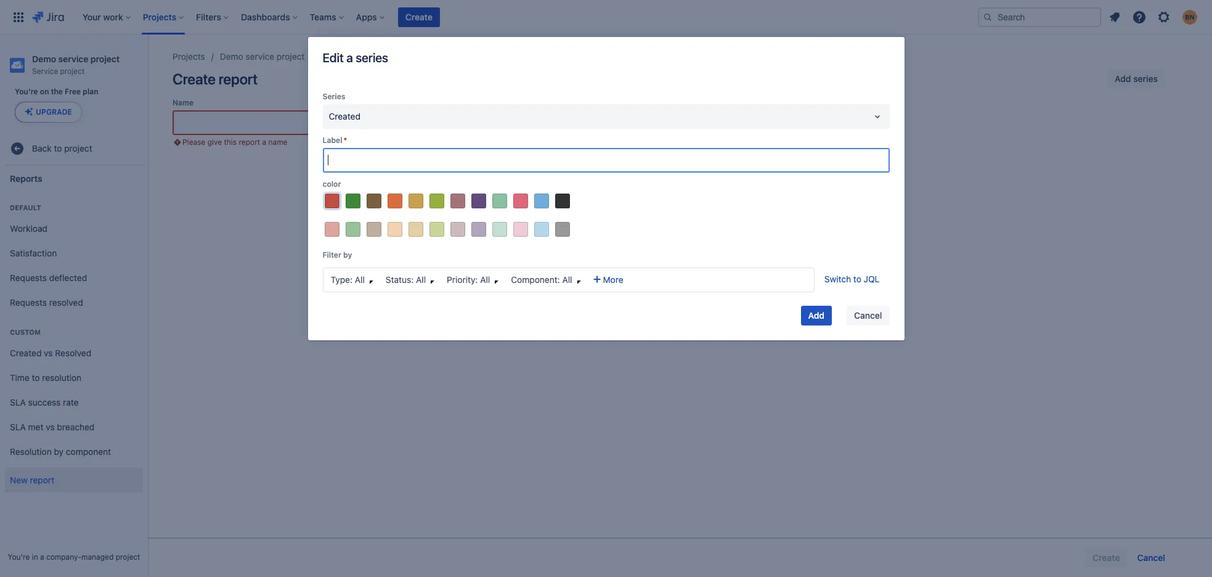 Task type: locate. For each thing, give the bounding box(es) containing it.
by for filter
[[343, 250, 352, 260]]

1 vertical spatial in
[[32, 552, 38, 562]]

0 vertical spatial this
[[224, 137, 237, 147]]

to inside group
[[32, 372, 40, 383]]

created down custom
[[10, 348, 42, 358]]

add series
[[1115, 73, 1158, 84]]

1 vertical spatial to
[[854, 274, 862, 284]]

you're left "company-"
[[8, 552, 30, 562]]

free
[[65, 87, 81, 96]]

1 horizontal spatial created
[[329, 111, 361, 121]]

2 vertical spatial series
[[663, 177, 695, 191]]

0 vertical spatial add
[[1115, 73, 1132, 84]]

workload link
[[5, 216, 143, 241]]

create inside button
[[406, 11, 433, 22]]

vs
[[44, 348, 53, 358], [46, 421, 55, 432]]

all right component:
[[562, 274, 572, 285]]

create report
[[173, 70, 258, 88]]

0 vertical spatial cancel button
[[847, 306, 890, 325]]

add for add series
[[1115, 73, 1132, 84]]

by right filter
[[343, 250, 352, 260]]

demo inside demo service project service project
[[32, 54, 56, 64]]

reports up series
[[320, 51, 351, 62]]

create button
[[398, 7, 440, 27]]

1 vertical spatial reports
[[10, 173, 42, 183]]

you're for you're in a company-managed project
[[8, 552, 30, 562]]

a right edit
[[347, 51, 353, 65]]

a left name
[[262, 137, 266, 147]]

light purple image
[[471, 222, 486, 237]]

component: all
[[511, 274, 572, 285]]

color
[[323, 179, 341, 189]]

1 horizontal spatial create
[[406, 11, 433, 22]]

0 horizontal spatial demo
[[32, 54, 56, 64]]

0 vertical spatial cancel
[[854, 310, 882, 321]]

switch
[[825, 274, 851, 284]]

edit a series dialog
[[308, 37, 905, 340]]

project up plan
[[91, 54, 120, 64]]

project inside demo service project link
[[277, 51, 305, 62]]

resolved
[[55, 348, 91, 358]]

project right managed
[[116, 552, 140, 562]]

dark teal image
[[492, 194, 507, 208]]

add button
[[801, 306, 832, 325]]

0 horizontal spatial service
[[58, 54, 88, 64]]

1 horizontal spatial this
[[710, 177, 730, 191]]

reports
[[320, 51, 351, 62], [10, 173, 42, 183]]

error image
[[173, 137, 182, 147]]

to
[[54, 143, 62, 153], [854, 274, 862, 284], [32, 372, 40, 383]]

2 vertical spatial to
[[32, 372, 40, 383]]

all
[[355, 274, 365, 285], [416, 274, 426, 285], [480, 274, 490, 285], [562, 274, 572, 285]]

0 vertical spatial to
[[54, 143, 62, 153]]

reports up default
[[10, 173, 42, 183]]

search image
[[983, 12, 993, 22]]

by
[[343, 250, 352, 260], [54, 446, 64, 457]]

0 vertical spatial sla
[[10, 397, 26, 407]]

all right the priority:
[[480, 274, 490, 285]]

2 horizontal spatial a
[[347, 51, 353, 65]]

1 vertical spatial requests
[[10, 297, 47, 307]]

vs right met
[[46, 421, 55, 432]]

all for priority: all
[[480, 274, 490, 285]]

project inside back to project link
[[64, 143, 92, 153]]

projects
[[173, 51, 205, 62]]

demo up 'create report'
[[220, 51, 243, 62]]

0 horizontal spatial by
[[54, 446, 64, 457]]

series
[[356, 51, 388, 65], [1134, 73, 1158, 84], [663, 177, 695, 191]]

dark blue image
[[534, 194, 549, 208]]

service for demo service project
[[246, 51, 274, 62]]

dark red image
[[325, 194, 339, 208]]

demo
[[220, 51, 243, 62], [32, 54, 56, 64]]

requests up custom
[[10, 297, 47, 307]]

to left the jql
[[854, 274, 862, 284]]

in
[[698, 177, 708, 191], [32, 552, 38, 562]]

2 vertical spatial a
[[40, 552, 44, 562]]

0 vertical spatial in
[[698, 177, 708, 191]]

0 vertical spatial you're
[[15, 87, 38, 96]]

0 vertical spatial vs
[[44, 348, 53, 358]]

to inside edit a series dialog
[[854, 274, 862, 284]]

there
[[591, 177, 623, 191]]

report
[[219, 70, 258, 88], [239, 137, 260, 147], [733, 177, 767, 191], [30, 475, 54, 485]]

created inside series element
[[329, 111, 361, 121]]

0 vertical spatial requests
[[10, 272, 47, 283]]

created
[[329, 111, 361, 121], [10, 348, 42, 358]]

1 horizontal spatial demo
[[220, 51, 243, 62]]

light yellow image
[[408, 222, 423, 237]]

primary element
[[7, 0, 978, 34]]

back to project link
[[5, 136, 143, 161]]

1 vertical spatial by
[[54, 446, 64, 457]]

a inside dialog
[[347, 51, 353, 65]]

create
[[406, 11, 433, 22], [173, 70, 216, 88]]

created for created vs resolved
[[10, 348, 42, 358]]

1 vertical spatial a
[[262, 137, 266, 147]]

1 horizontal spatial a
[[262, 137, 266, 147]]

vs up time to resolution
[[44, 348, 53, 358]]

service up "free"
[[58, 54, 88, 64]]

2 requests from the top
[[10, 297, 47, 307]]

rate
[[63, 397, 79, 407]]

sla down time
[[10, 397, 26, 407]]

0 horizontal spatial add
[[809, 310, 825, 321]]

1 horizontal spatial cancel
[[1138, 552, 1166, 563]]

back to project
[[32, 143, 92, 153]]

2 horizontal spatial to
[[854, 274, 862, 284]]

0 vertical spatial reports
[[320, 51, 351, 62]]

1 vertical spatial vs
[[46, 421, 55, 432]]

switch to jql link
[[825, 274, 880, 284]]

0 horizontal spatial series
[[356, 51, 388, 65]]

1 horizontal spatial service
[[246, 51, 274, 62]]

new
[[10, 475, 28, 485]]

black image
[[555, 194, 570, 208]]

1 sla from the top
[[10, 397, 26, 407]]

service inside demo service project service project
[[58, 54, 88, 64]]

1 vertical spatial series
[[1134, 73, 1158, 84]]

open image
[[870, 109, 885, 124]]

1 horizontal spatial reports
[[320, 51, 351, 62]]

company-
[[46, 552, 81, 562]]

more button
[[588, 270, 629, 290]]

to right time
[[32, 372, 40, 383]]

dark yellow image
[[408, 194, 423, 208]]

0 horizontal spatial created
[[10, 348, 42, 358]]

sla left met
[[10, 421, 26, 432]]

all right type:
[[355, 274, 365, 285]]

requests down satisfaction
[[10, 272, 47, 283]]

dark purple image
[[471, 194, 486, 208]]

by down sla met vs breached
[[54, 446, 64, 457]]

new report group
[[5, 464, 143, 496]]

a
[[347, 51, 353, 65], [262, 137, 266, 147], [40, 552, 44, 562]]

create banner
[[0, 0, 1213, 35]]

None field
[[324, 149, 889, 171]]

you're left on
[[15, 87, 38, 96]]

service
[[32, 67, 58, 76]]

1 horizontal spatial to
[[54, 143, 62, 153]]

1 vertical spatial create
[[173, 70, 216, 88]]

2 all from the left
[[416, 274, 426, 285]]

2 sla from the top
[[10, 421, 26, 432]]

1 horizontal spatial by
[[343, 250, 352, 260]]

a left "company-"
[[40, 552, 44, 562]]

by inside edit a series dialog
[[343, 250, 352, 260]]

in right no
[[698, 177, 708, 191]]

project right back
[[64, 143, 92, 153]]

demo up service
[[32, 54, 56, 64]]

1 vertical spatial you're
[[8, 552, 30, 562]]

0 horizontal spatial in
[[32, 552, 38, 562]]

sla inside "link"
[[10, 397, 26, 407]]

project for demo service project service project
[[91, 54, 120, 64]]

sla met vs breached link
[[5, 415, 143, 440]]

0 vertical spatial series
[[356, 51, 388, 65]]

jira image
[[32, 10, 64, 24], [32, 10, 64, 24]]

demo for demo service project
[[220, 51, 243, 62]]

0 horizontal spatial a
[[40, 552, 44, 562]]

label *
[[323, 136, 347, 145]]

add inside 'button'
[[1115, 73, 1132, 84]]

dark taupe image
[[450, 194, 465, 208]]

dark green image
[[346, 194, 360, 208]]

service
[[246, 51, 274, 62], [58, 54, 88, 64]]

no
[[646, 177, 660, 191]]

component:
[[511, 274, 560, 285]]

cancel inside edit a series dialog
[[854, 310, 882, 321]]

1 vertical spatial sla
[[10, 421, 26, 432]]

create for create
[[406, 11, 433, 22]]

this
[[224, 137, 237, 147], [710, 177, 730, 191]]

new report link
[[5, 468, 143, 493]]

add inside button
[[809, 310, 825, 321]]

0 vertical spatial created
[[329, 111, 361, 121]]

0 horizontal spatial to
[[32, 372, 40, 383]]

project left edit
[[277, 51, 305, 62]]

dark pink image
[[513, 194, 528, 208]]

all right status:
[[416, 274, 426, 285]]

light brown image
[[366, 222, 381, 237]]

time to resolution
[[10, 372, 82, 383]]

cancel
[[854, 310, 882, 321], [1138, 552, 1166, 563]]

0 horizontal spatial cancel
[[854, 310, 882, 321]]

1 vertical spatial cancel
[[1138, 552, 1166, 563]]

0 vertical spatial create
[[406, 11, 433, 22]]

created inside the 'custom' group
[[10, 348, 42, 358]]

resolution by component
[[10, 446, 111, 457]]

1 vertical spatial add
[[809, 310, 825, 321]]

4 all from the left
[[562, 274, 572, 285]]

project for demo service project
[[277, 51, 305, 62]]

projects link
[[173, 49, 205, 64]]

edit a series
[[323, 51, 388, 65]]

0 vertical spatial a
[[347, 51, 353, 65]]

0 horizontal spatial cancel button
[[847, 306, 890, 325]]

1 requests from the top
[[10, 272, 47, 283]]

requests resolved link
[[5, 290, 143, 315]]

1 vertical spatial created
[[10, 348, 42, 358]]

created down series
[[329, 111, 361, 121]]

sla
[[10, 397, 26, 407], [10, 421, 26, 432]]

sla success rate link
[[5, 390, 143, 415]]

the
[[51, 87, 63, 96]]

more
[[603, 274, 624, 285]]

add
[[1115, 73, 1132, 84], [809, 310, 825, 321]]

1 vertical spatial cancel button
[[1130, 548, 1173, 568]]

2 horizontal spatial series
[[1134, 73, 1158, 84]]

3 all from the left
[[480, 274, 490, 285]]

deflected
[[49, 272, 87, 283]]

plan
[[83, 87, 98, 96]]

1 all from the left
[[355, 274, 365, 285]]

project
[[277, 51, 305, 62], [91, 54, 120, 64], [60, 67, 85, 76], [64, 143, 92, 153], [116, 552, 140, 562]]

1 horizontal spatial in
[[698, 177, 708, 191]]

service up 'create report'
[[246, 51, 274, 62]]

in left "company-"
[[32, 552, 38, 562]]

to right back
[[54, 143, 62, 153]]

custom
[[10, 328, 41, 336]]

by inside the 'custom' group
[[54, 446, 64, 457]]

0 horizontal spatial create
[[173, 70, 216, 88]]

1 horizontal spatial series
[[663, 177, 695, 191]]

please
[[182, 137, 205, 147]]

0 vertical spatial by
[[343, 250, 352, 260]]

1 horizontal spatial add
[[1115, 73, 1132, 84]]



Task type: describe. For each thing, give the bounding box(es) containing it.
light green image
[[346, 222, 360, 237]]

filter
[[323, 250, 341, 260]]

all for status: all
[[416, 274, 426, 285]]

sla success rate
[[10, 397, 79, 407]]

cancel button inside edit a series dialog
[[847, 306, 890, 325]]

light teal image
[[492, 222, 507, 237]]

light taupe image
[[450, 222, 465, 237]]

Series text field
[[329, 110, 331, 123]]

breached
[[57, 421, 95, 432]]

add for add
[[809, 310, 825, 321]]

jql
[[864, 274, 880, 284]]

are
[[626, 177, 643, 191]]

requests deflected link
[[5, 266, 143, 290]]

dark olive green image
[[429, 194, 444, 208]]

demo service project service project
[[32, 54, 120, 76]]

name
[[268, 137, 288, 147]]

on
[[40, 87, 49, 96]]

by for resolution
[[54, 446, 64, 457]]

priority: all
[[447, 274, 490, 285]]

*
[[344, 136, 347, 145]]

resolution
[[10, 446, 52, 457]]

label
[[323, 136, 342, 145]]

create for create report
[[173, 70, 216, 88]]

series element
[[323, 104, 890, 129]]

light blue image
[[534, 222, 549, 237]]

1 horizontal spatial cancel button
[[1130, 548, 1173, 568]]

all for component: all
[[562, 274, 572, 285]]

reports link
[[320, 49, 351, 64]]

light red image
[[325, 222, 339, 237]]

light pink image
[[513, 222, 528, 237]]

requests for requests resolved
[[10, 297, 47, 307]]

resolution by component link
[[5, 440, 143, 464]]

demo service project
[[220, 51, 305, 62]]

light orange image
[[387, 222, 402, 237]]

success
[[28, 397, 61, 407]]

Name field
[[174, 112, 319, 134]]

name
[[173, 98, 194, 107]]

created vs resolved
[[10, 348, 91, 358]]

created for created
[[329, 111, 361, 121]]

0 horizontal spatial reports
[[10, 173, 42, 183]]

status: all
[[386, 274, 426, 285]]

grey image
[[555, 222, 570, 237]]

upgrade button
[[15, 102, 81, 122]]

please give this report a name
[[182, 137, 288, 147]]

give
[[208, 137, 222, 147]]

sla for sla met vs breached
[[10, 421, 26, 432]]

resolved
[[49, 297, 83, 307]]

you're in a company-managed project
[[8, 552, 140, 562]]

type: all
[[331, 274, 365, 285]]

requests deflected
[[10, 272, 87, 283]]

demo for demo service project service project
[[32, 54, 56, 64]]

time to resolution link
[[5, 366, 143, 390]]

default group
[[5, 191, 143, 319]]

type:
[[331, 274, 353, 285]]

priority:
[[447, 274, 478, 285]]

report inside group
[[30, 475, 54, 485]]

series inside dialog
[[356, 51, 388, 65]]

custom group
[[5, 315, 143, 468]]

to for resolution
[[32, 372, 40, 383]]

upgrade
[[36, 107, 72, 117]]

service for demo service project service project
[[58, 54, 88, 64]]

sla met vs breached
[[10, 421, 95, 432]]

none field inside edit a series dialog
[[324, 149, 889, 171]]

Search field
[[978, 7, 1102, 27]]

filter by
[[323, 250, 352, 260]]

sla for sla success rate
[[10, 397, 26, 407]]

managed
[[81, 552, 114, 562]]

series
[[323, 92, 345, 101]]

project for back to project
[[64, 143, 92, 153]]

0 horizontal spatial this
[[224, 137, 237, 147]]

created vs resolved link
[[5, 341, 143, 366]]

demo service project link
[[220, 49, 305, 64]]

to for jql
[[854, 274, 862, 284]]

add series button
[[1108, 69, 1166, 89]]

satisfaction
[[10, 248, 57, 258]]

workload
[[10, 223, 47, 233]]

series inside 'button'
[[1134, 73, 1158, 84]]

requests resolved
[[10, 297, 83, 307]]

1 vertical spatial this
[[710, 177, 730, 191]]

there are no series in this report
[[591, 177, 767, 191]]

project up "free"
[[60, 67, 85, 76]]

light olive green image
[[429, 222, 444, 237]]

component
[[66, 446, 111, 457]]

you're for you're on the free plan
[[15, 87, 38, 96]]

requests for requests deflected
[[10, 272, 47, 283]]

time
[[10, 372, 29, 383]]

edit
[[323, 51, 344, 65]]

vs inside created vs resolved link
[[44, 348, 53, 358]]

default
[[10, 204, 41, 212]]

dark orange image
[[387, 194, 402, 208]]

switch to jql
[[825, 274, 880, 284]]

vs inside sla met vs breached link
[[46, 421, 55, 432]]

met
[[28, 421, 43, 432]]

to for project
[[54, 143, 62, 153]]

satisfaction link
[[5, 241, 143, 266]]

back
[[32, 143, 52, 153]]

dark brown image
[[366, 194, 381, 208]]

all for type: all
[[355, 274, 365, 285]]

you're on the free plan
[[15, 87, 98, 96]]

resolution
[[42, 372, 82, 383]]

new report
[[10, 475, 54, 485]]

status:
[[386, 274, 414, 285]]



Task type: vqa. For each thing, say whether or not it's contained in the screenshot.
projects "link" on the top left
yes



